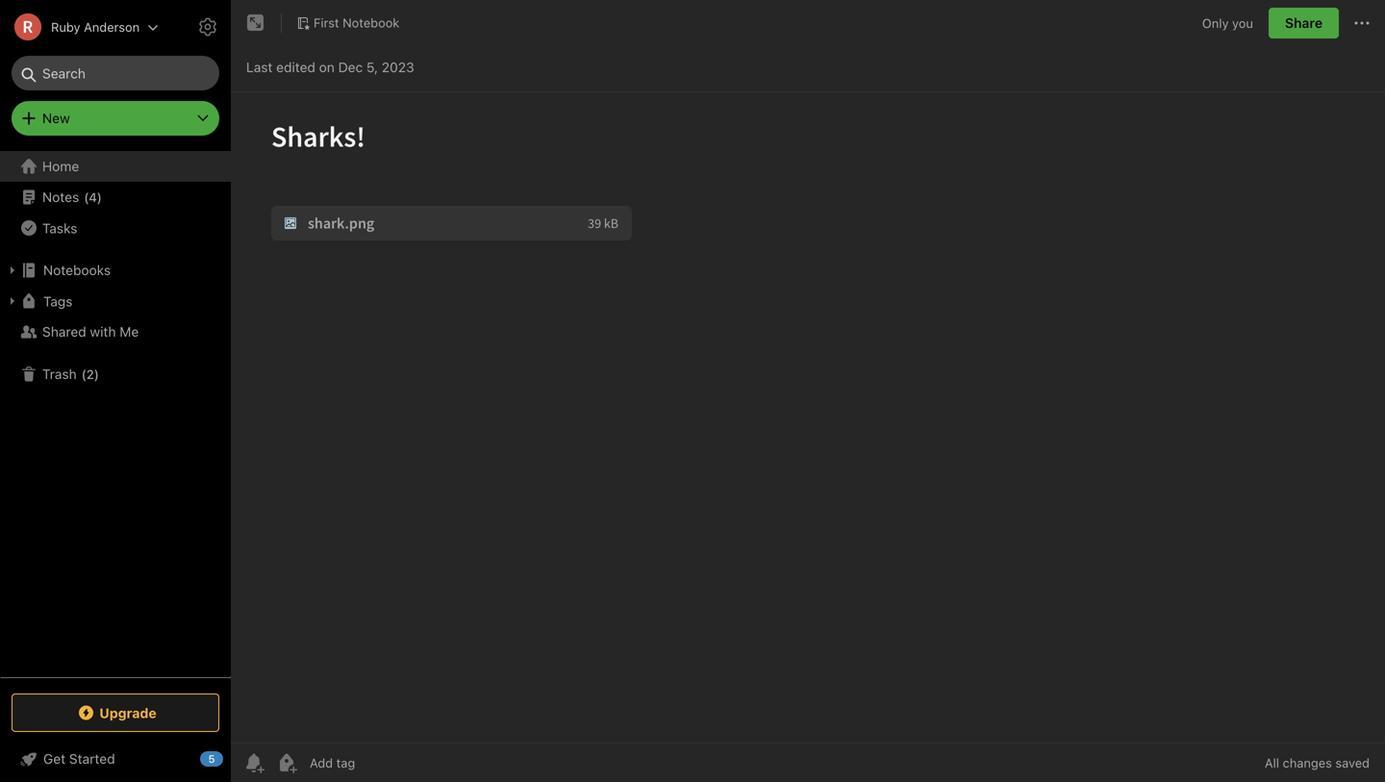 Task type: vqa. For each thing, say whether or not it's contained in the screenshot.
Only you
yes



Task type: locate. For each thing, give the bounding box(es) containing it.
tree
[[0, 151, 231, 676]]

) right trash
[[94, 367, 99, 381]]

upgrade button
[[12, 694, 219, 732]]

first
[[314, 15, 339, 30]]

saved
[[1336, 756, 1370, 770]]

click to collapse image
[[224, 746, 238, 770]]

(
[[84, 190, 89, 204], [81, 367, 86, 381]]

0 vertical spatial (
[[84, 190, 89, 204]]

anderson
[[84, 20, 140, 34]]

started
[[69, 751, 115, 767]]

expand notebooks image
[[5, 263, 20, 278]]

( for trash
[[81, 367, 86, 381]]

notes ( 4 )
[[42, 189, 102, 205]]

new button
[[12, 101, 219, 136]]

( right trash
[[81, 367, 86, 381]]

) inside the notes ( 4 )
[[97, 190, 102, 204]]

)
[[97, 190, 102, 204], [94, 367, 99, 381]]

only
[[1202, 16, 1229, 30]]

( inside the notes ( 4 )
[[84, 190, 89, 204]]

note window element
[[231, 0, 1385, 782]]

1 vertical spatial )
[[94, 367, 99, 381]]

dec
[[338, 59, 363, 75]]

0 vertical spatial )
[[97, 190, 102, 204]]

None search field
[[25, 56, 206, 90]]

( inside trash ( 2 )
[[81, 367, 86, 381]]

tasks button
[[0, 213, 230, 243]]

) inside trash ( 2 )
[[94, 367, 99, 381]]

trash
[[42, 366, 77, 382]]

Help and Learning task checklist field
[[0, 744, 231, 774]]

More actions field
[[1351, 8, 1374, 38]]

tags
[[43, 293, 73, 309]]

1 vertical spatial (
[[81, 367, 86, 381]]

expand tags image
[[5, 293, 20, 309]]

tasks
[[42, 220, 77, 236]]

trash ( 2 )
[[42, 366, 99, 382]]

notebooks
[[43, 262, 111, 278]]

home
[[42, 158, 79, 174]]

) down home link
[[97, 190, 102, 204]]

shared with me link
[[0, 316, 230, 347]]

5,
[[366, 59, 378, 75]]

Search text field
[[25, 56, 206, 90]]

settings image
[[196, 15, 219, 38]]

shared
[[42, 324, 86, 340]]

with
[[90, 324, 116, 340]]

( right notes
[[84, 190, 89, 204]]



Task type: describe. For each thing, give the bounding box(es) containing it.
home link
[[0, 151, 231, 182]]

new
[[42, 110, 70, 126]]

add tag image
[[275, 751, 298, 774]]

ruby anderson
[[51, 20, 140, 34]]

upgrade
[[99, 705, 157, 721]]

edited
[[276, 59, 315, 75]]

first notebook button
[[290, 10, 406, 37]]

tree containing home
[[0, 151, 231, 676]]

on
[[319, 59, 335, 75]]

first notebook
[[314, 15, 400, 30]]

all changes saved
[[1265, 756, 1370, 770]]

tags button
[[0, 286, 230, 316]]

changes
[[1283, 756, 1332, 770]]

4
[[89, 190, 97, 204]]

share button
[[1269, 8, 1339, 38]]

me
[[120, 324, 139, 340]]

add a reminder image
[[242, 751, 265, 774]]

notebooks link
[[0, 255, 230, 286]]

notebook
[[343, 15, 400, 30]]

2023
[[382, 59, 414, 75]]

) for notes
[[97, 190, 102, 204]]

Note Editor text field
[[231, 92, 1385, 743]]

get
[[43, 751, 65, 767]]

last
[[246, 59, 273, 75]]

5
[[208, 753, 215, 765]]

share
[[1285, 15, 1323, 31]]

you
[[1232, 16, 1253, 30]]

only you
[[1202, 16, 1253, 30]]

all
[[1265, 756, 1279, 770]]

2
[[86, 367, 94, 381]]

last edited on dec 5, 2023
[[246, 59, 414, 75]]

( for notes
[[84, 190, 89, 204]]

Add tag field
[[308, 755, 452, 771]]

ruby
[[51, 20, 80, 34]]

get started
[[43, 751, 115, 767]]

shared with me
[[42, 324, 139, 340]]

notes
[[42, 189, 79, 205]]

expand note image
[[244, 12, 267, 35]]

) for trash
[[94, 367, 99, 381]]

more actions image
[[1351, 12, 1374, 35]]

Account field
[[0, 8, 159, 46]]



